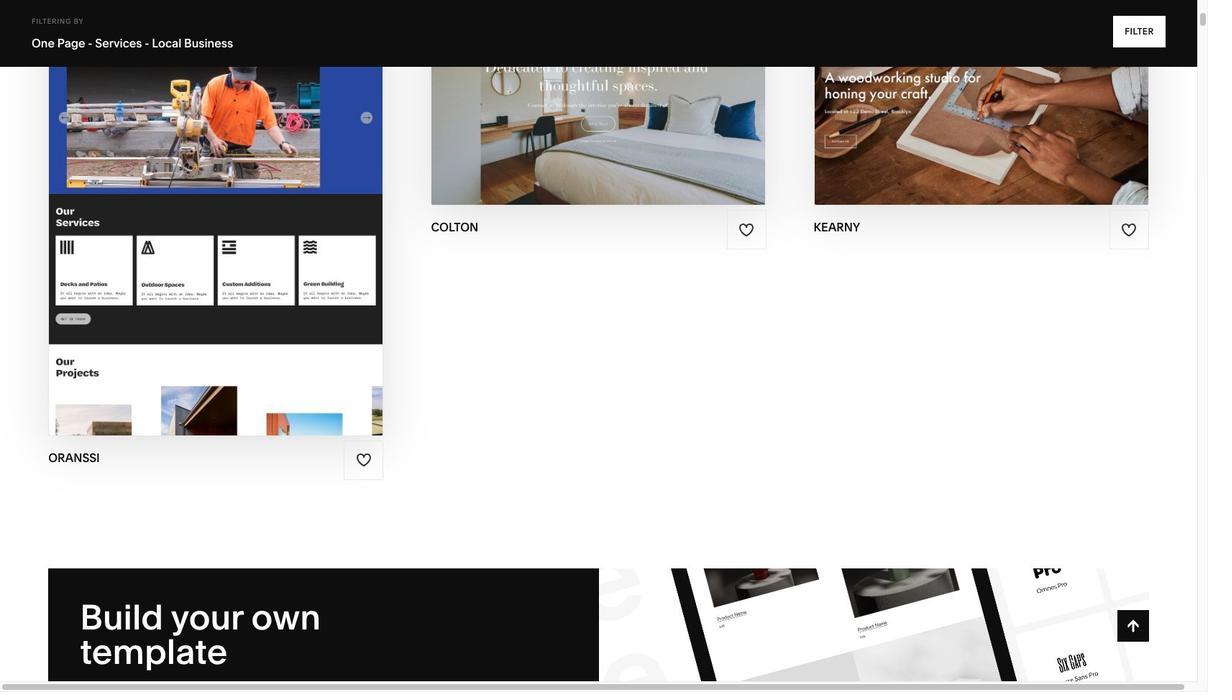 Task type: describe. For each thing, give the bounding box(es) containing it.
oranssi image
[[49, 0, 383, 435]]

add oranssi to your favorites list image
[[356, 452, 372, 468]]



Task type: vqa. For each thing, say whether or not it's contained in the screenshot.
Colton "image"
yes



Task type: locate. For each thing, give the bounding box(es) containing it.
kearny image
[[814, 0, 1148, 205]]

preview of building your own template image
[[599, 569, 1149, 692]]

back to top image
[[1125, 618, 1141, 634]]

add colton to your favorites list image
[[739, 222, 754, 238]]

colton image
[[432, 0, 766, 205]]



